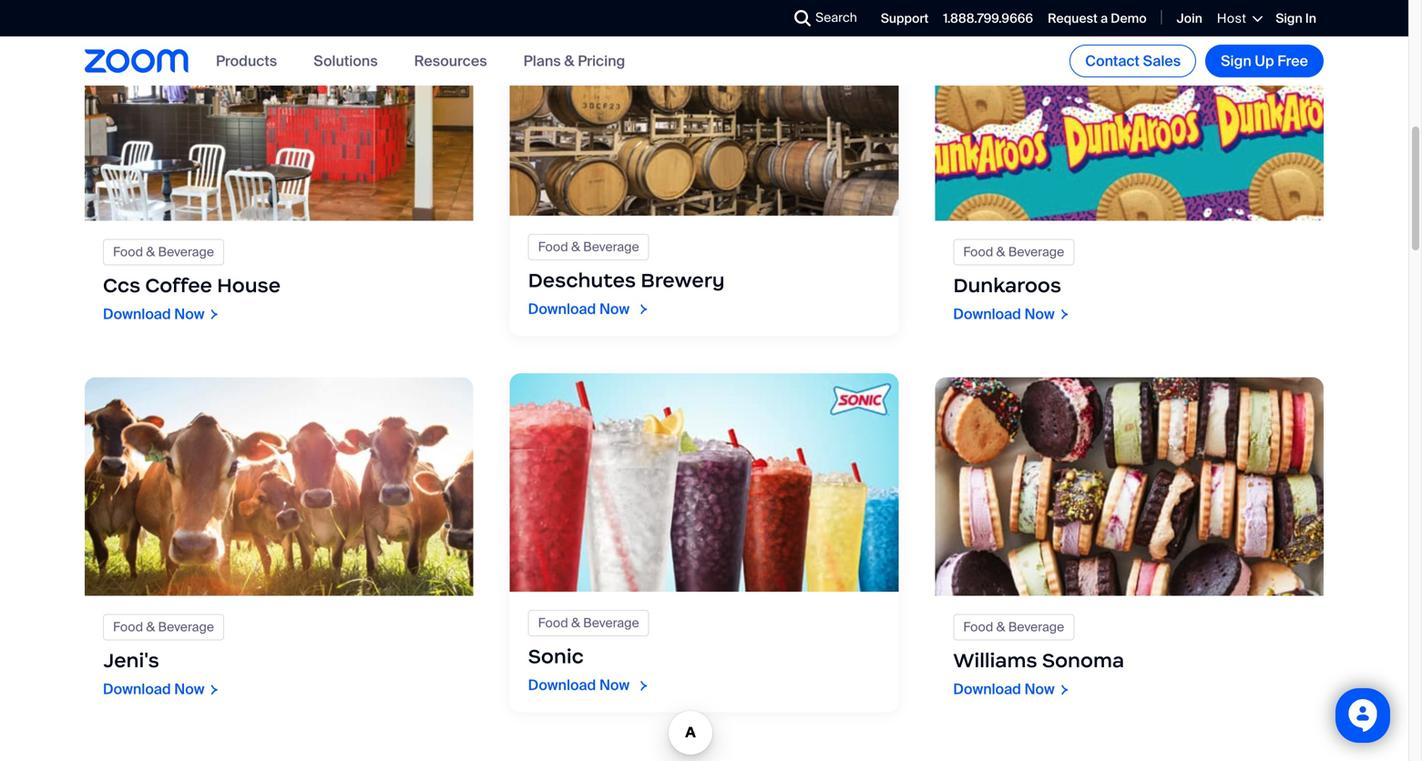 Task type: locate. For each thing, give the bounding box(es) containing it.
now inside deschutes brewery download now
[[599, 303, 630, 322]]

download down ccs
[[103, 305, 171, 324]]

sign left up
[[1221, 51, 1252, 71]]

join link
[[1177, 10, 1203, 27]]

& up sonic
[[571, 612, 580, 629]]

sign left in
[[1276, 10, 1303, 27]]

beverage up sonic download now
[[583, 612, 639, 629]]

deschutes
[[528, 271, 636, 296]]

food & beverage for dunkaroos
[[963, 244, 1064, 261]]

food for ccs
[[113, 244, 143, 261]]

& up deschutes
[[571, 242, 580, 258]]

food for williams
[[963, 619, 993, 636]]

resources
[[414, 51, 487, 71]]

1 horizontal spatial sign
[[1276, 10, 1303, 27]]

food & beverage for williams
[[963, 619, 1064, 636]]

food & beverage up dunkaroos
[[963, 244, 1064, 261]]

&
[[564, 51, 574, 71], [571, 242, 580, 258], [146, 244, 155, 261], [996, 244, 1005, 261], [571, 612, 580, 629], [146, 619, 155, 636], [996, 619, 1005, 636]]

1 vertical spatial sign
[[1221, 51, 1252, 71]]

beverage up coffee
[[158, 244, 214, 261]]

dunkaroos wallpaper image
[[935, 2, 1324, 221]]

food & beverage for jeni's
[[113, 619, 214, 636]]

sonoma
[[1042, 649, 1124, 673]]

search image
[[795, 10, 811, 26], [795, 10, 811, 26]]

now inside williams sonoma download now
[[1025, 680, 1055, 699]]

food up dunkaroos
[[963, 244, 993, 261]]

jeni's
[[103, 649, 159, 673]]

support link
[[881, 10, 929, 27]]

download
[[528, 303, 596, 322], [103, 305, 171, 324], [953, 305, 1021, 324], [528, 673, 596, 692], [103, 680, 171, 699], [953, 680, 1021, 699]]

food
[[538, 242, 568, 258], [113, 244, 143, 261], [963, 244, 993, 261], [538, 612, 568, 629], [113, 619, 143, 636], [963, 619, 993, 636]]

& up coffee
[[146, 244, 155, 261]]

download inside williams sonoma download now
[[953, 680, 1021, 699]]

jeni's download now
[[103, 649, 204, 699]]

1.888.799.9666 link
[[943, 10, 1033, 27]]

request a demo link
[[1048, 10, 1147, 27]]

food for deschutes
[[538, 242, 568, 258]]

download down jeni's
[[103, 680, 171, 699]]

sign for sign up free
[[1221, 51, 1252, 71]]

beverage
[[583, 242, 639, 258], [158, 244, 214, 261], [1008, 244, 1064, 261], [583, 612, 639, 629], [158, 619, 214, 636], [1008, 619, 1064, 636]]

download down dunkaroos
[[953, 305, 1021, 324]]

house
[[217, 273, 281, 298]]

now inside sonic download now
[[599, 673, 630, 692]]

download inside jeni's download now
[[103, 680, 171, 699]]

beverage up dunkaroos
[[1008, 244, 1064, 261]]

food up jeni's
[[113, 619, 143, 636]]

beverage for williams
[[1008, 619, 1064, 636]]

request a demo
[[1048, 10, 1147, 27]]

download inside dunkaroos download now
[[953, 305, 1021, 324]]

beverage up deschutes
[[583, 242, 639, 258]]

now inside ccs coffee house download now
[[174, 305, 204, 324]]

& up dunkaroos
[[996, 244, 1005, 261]]

sales
[[1143, 51, 1181, 71]]

free
[[1278, 51, 1308, 71]]

jeni's image
[[85, 378, 473, 596]]

sign up free
[[1221, 51, 1308, 71]]

food & beverage for sonic
[[538, 612, 639, 629]]

plans
[[524, 51, 561, 71]]

& up jeni's
[[146, 619, 155, 636]]

sign inside "sign up free" link
[[1221, 51, 1252, 71]]

sign
[[1276, 10, 1303, 27], [1221, 51, 1252, 71]]

sonic download now
[[528, 642, 630, 692]]

contact
[[1085, 51, 1140, 71]]

demo
[[1111, 10, 1147, 27]]

food up williams
[[963, 619, 993, 636]]

now
[[599, 303, 630, 322], [174, 305, 204, 324], [1025, 305, 1055, 324], [599, 673, 630, 692], [174, 680, 204, 699], [1025, 680, 1055, 699]]

food & beverage up sonic
[[538, 612, 639, 629]]

food & beverage up deschutes
[[538, 242, 639, 258]]

solutions
[[314, 51, 378, 71]]

host button
[[1217, 10, 1261, 27]]

& for dunkaroos
[[996, 244, 1005, 261]]

williams
[[953, 649, 1037, 673]]

resources button
[[414, 51, 487, 71]]

food & beverage up coffee
[[113, 244, 214, 261]]

food & beverage up jeni's
[[113, 619, 214, 636]]

food for dunkaroos
[[963, 244, 993, 261]]

food up deschutes
[[538, 242, 568, 258]]

food up sonic
[[538, 612, 568, 629]]

& up williams
[[996, 619, 1005, 636]]

download down williams
[[953, 680, 1021, 699]]

download down sonic
[[528, 673, 596, 692]]

beverage up jeni's download now
[[158, 619, 214, 636]]

solutions button
[[314, 51, 378, 71]]

food & beverage
[[538, 242, 639, 258], [113, 244, 214, 261], [963, 244, 1064, 261], [538, 612, 639, 629], [113, 619, 214, 636], [963, 619, 1064, 636]]

download down deschutes
[[528, 303, 596, 322]]

food & beverage up williams
[[963, 619, 1064, 636]]

0 horizontal spatial sign
[[1221, 51, 1252, 71]]

brewery
[[641, 271, 725, 296]]

& for ccs coffee house
[[146, 244, 155, 261]]

food up ccs
[[113, 244, 143, 261]]

beverage up williams sonoma download now
[[1008, 619, 1064, 636]]

0 vertical spatial sign
[[1276, 10, 1303, 27]]



Task type: describe. For each thing, give the bounding box(es) containing it.
& for williams sonoma
[[996, 619, 1005, 636]]

products
[[216, 51, 277, 71]]

& for sonic
[[571, 612, 580, 629]]

plans & pricing
[[524, 51, 625, 71]]

ccs coffee house image
[[85, 2, 473, 221]]

& for jeni's
[[146, 619, 155, 636]]

sign in
[[1276, 10, 1317, 27]]

image of cookies image
[[935, 378, 1324, 596]]

dunkaroos
[[953, 273, 1061, 298]]

up
[[1255, 51, 1274, 71]]

a
[[1101, 10, 1108, 27]]

zoom logo image
[[85, 49, 189, 73]]

image of drinks from sonic image
[[510, 371, 899, 589]]

plans & pricing link
[[524, 51, 625, 71]]

ccs
[[103, 273, 140, 298]]

now inside dunkaroos download now
[[1025, 305, 1055, 324]]

support
[[881, 10, 929, 27]]

sign for sign in
[[1276, 10, 1303, 27]]

beverage for dunkaroos
[[1008, 244, 1064, 261]]

download inside deschutes brewery download now
[[528, 303, 596, 322]]

food & beverage for deschutes
[[538, 242, 639, 258]]

1.888.799.9666
[[943, 10, 1033, 27]]

deschutes brewery download now
[[528, 271, 725, 322]]

contact sales
[[1085, 51, 1181, 71]]

dunkaroos download now
[[953, 273, 1061, 324]]

food for sonic
[[538, 612, 568, 629]]

image of barrels image
[[510, 0, 899, 219]]

products button
[[216, 51, 277, 71]]

search
[[815, 9, 857, 26]]

ccs coffee house download now
[[103, 273, 281, 324]]

coffee
[[145, 273, 212, 298]]

sign in link
[[1276, 10, 1317, 27]]

host
[[1217, 10, 1247, 27]]

beverage for ccs
[[158, 244, 214, 261]]

download inside ccs coffee house download now
[[103, 305, 171, 324]]

sonic
[[528, 642, 584, 666]]

sign up free link
[[1206, 45, 1324, 77]]

pricing
[[578, 51, 625, 71]]

join
[[1177, 10, 1203, 27]]

beverage for deschutes
[[583, 242, 639, 258]]

beverage for sonic
[[583, 612, 639, 629]]

download inside sonic download now
[[528, 673, 596, 692]]

& right plans
[[564, 51, 574, 71]]

contact sales link
[[1070, 45, 1196, 77]]

& for deschutes brewery
[[571, 242, 580, 258]]

food & beverage for ccs
[[113, 244, 214, 261]]

now inside jeni's download now
[[174, 680, 204, 699]]

beverage for jeni's
[[158, 619, 214, 636]]

food for jeni's
[[113, 619, 143, 636]]

in
[[1306, 10, 1317, 27]]

request
[[1048, 10, 1098, 27]]

williams sonoma download now
[[953, 649, 1124, 699]]



Task type: vqa. For each thing, say whether or not it's contained in the screenshot.
Host
yes



